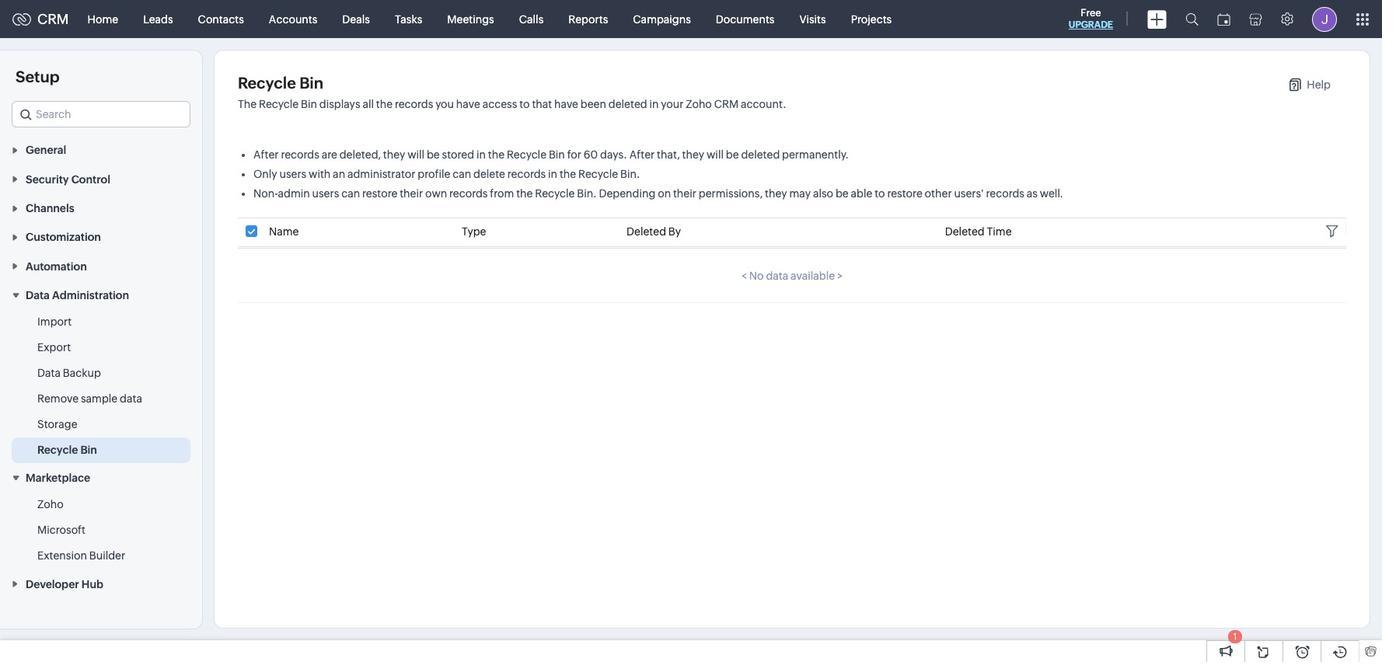 Task type: vqa. For each thing, say whether or not it's contained in the screenshot.
'admin'
yes



Task type: locate. For each thing, give the bounding box(es) containing it.
setup
[[16, 68, 59, 86]]

tasks link
[[382, 0, 435, 38]]

profile
[[418, 168, 450, 180]]

restore down "administrator"
[[362, 187, 398, 200]]

deleted
[[609, 98, 647, 110], [741, 148, 780, 161]]

1 horizontal spatial have
[[554, 98, 578, 110]]

the up delete
[[488, 148, 505, 161]]

crm right "logo"
[[37, 11, 69, 27]]

deleted by
[[627, 225, 681, 238]]

data up import link
[[26, 289, 50, 302]]

0 vertical spatial data
[[26, 289, 50, 302]]

customization button
[[0, 222, 202, 251]]

be right also
[[836, 187, 849, 200]]

deleted left by
[[627, 225, 666, 238]]

1 horizontal spatial can
[[453, 168, 471, 180]]

1 vertical spatial bin.
[[577, 187, 597, 200]]

0 vertical spatial in
[[649, 98, 659, 110]]

crm link
[[12, 11, 69, 27]]

with
[[309, 168, 331, 180]]

have right you
[[456, 98, 480, 110]]

after up only
[[253, 148, 279, 161]]

1 vertical spatial users
[[312, 187, 339, 200]]

0 horizontal spatial bin.
[[577, 187, 597, 200]]

crm left the account.
[[714, 98, 739, 110]]

no
[[749, 270, 764, 282]]

1 horizontal spatial crm
[[714, 98, 739, 110]]

0 horizontal spatial will
[[407, 148, 425, 161]]

that,
[[657, 148, 680, 161]]

profile image
[[1312, 7, 1337, 31]]

crm inside recycle bin the recycle bin displays all the records you have access to that have been deleted in your zoho crm account.
[[714, 98, 739, 110]]

1 horizontal spatial bin.
[[620, 168, 640, 180]]

builder
[[89, 550, 125, 562]]

visits
[[800, 13, 826, 25]]

deleted inside after records are deleted, they will be stored in the recycle bin for 60 days. after that, they will be deleted permanently. only users with an administrator profile can delete records in the recycle bin. non-admin users can restore their own records from the recycle bin. depending on their permissions, they may also be able to restore other users' records as well.
[[741, 148, 780, 161]]

the down for
[[560, 168, 576, 180]]

profile element
[[1303, 0, 1346, 38]]

administrator
[[347, 168, 416, 180]]

reports link
[[556, 0, 621, 38]]

be up profile
[[427, 148, 440, 161]]

customization
[[26, 231, 101, 244]]

None field
[[12, 101, 190, 127]]

0 horizontal spatial have
[[456, 98, 480, 110]]

recycle inside 'link'
[[37, 444, 78, 456]]

projects link
[[839, 0, 904, 38]]

will
[[407, 148, 425, 161], [707, 148, 724, 161]]

60
[[584, 148, 598, 161]]

0 horizontal spatial after
[[253, 148, 279, 161]]

1 horizontal spatial data
[[766, 270, 788, 282]]

1 vertical spatial zoho
[[37, 499, 63, 511]]

they
[[383, 148, 405, 161], [682, 148, 704, 161], [765, 187, 787, 200]]

bin up marketplace dropdown button
[[80, 444, 97, 456]]

1 horizontal spatial after
[[629, 148, 655, 161]]

only
[[253, 168, 277, 180]]

deleted for deleted time
[[945, 225, 985, 238]]

permanently.
[[782, 148, 849, 161]]

1 deleted from the left
[[627, 225, 666, 238]]

stored
[[442, 148, 474, 161]]

0 horizontal spatial deleted
[[609, 98, 647, 110]]

1 horizontal spatial to
[[875, 187, 885, 200]]

they up "administrator"
[[383, 148, 405, 161]]

displays
[[319, 98, 360, 110]]

storage link
[[37, 417, 77, 432]]

backup
[[63, 367, 101, 379]]

deleted inside recycle bin the recycle bin displays all the records you have access to that have been deleted in your zoho crm account.
[[609, 98, 647, 110]]

to right able on the top right of page
[[875, 187, 885, 200]]

to inside after records are deleted, they will be stored in the recycle bin for 60 days. after that, they will be deleted permanently. only users with an administrator profile can delete records in the recycle bin. non-admin users can restore their own records from the recycle bin. depending on their permissions, they may also be able to restore other users' records as well.
[[875, 187, 885, 200]]

records up with
[[281, 148, 319, 161]]

0 horizontal spatial deleted
[[627, 225, 666, 238]]

data inside region
[[120, 393, 142, 405]]

2 horizontal spatial in
[[649, 98, 659, 110]]

search image
[[1186, 12, 1199, 26]]

data
[[26, 289, 50, 302], [37, 367, 61, 379]]

0 horizontal spatial they
[[383, 148, 405, 161]]

marketplace region
[[0, 492, 202, 569]]

calls link
[[507, 0, 556, 38]]

can down stored
[[453, 168, 471, 180]]

campaigns link
[[621, 0, 703, 38]]

to left that
[[519, 98, 530, 110]]

zoho down marketplace
[[37, 499, 63, 511]]

can down "an"
[[341, 187, 360, 200]]

1 restore from the left
[[362, 187, 398, 200]]

they right that,
[[682, 148, 704, 161]]

2 deleted from the left
[[945, 225, 985, 238]]

are
[[322, 148, 337, 161]]

users down with
[[312, 187, 339, 200]]

0 horizontal spatial data
[[120, 393, 142, 405]]

export
[[37, 341, 71, 354]]

zoho
[[686, 98, 712, 110], [37, 499, 63, 511]]

0 horizontal spatial zoho
[[37, 499, 63, 511]]

data for data administration
[[26, 289, 50, 302]]

records left the "as"
[[986, 187, 1025, 200]]

developer hub
[[26, 578, 103, 591]]

data administration region
[[0, 309, 202, 463]]

their right on
[[673, 187, 697, 200]]

data
[[766, 270, 788, 282], [120, 393, 142, 405]]

bin left for
[[549, 148, 565, 161]]

bin inside 'link'
[[80, 444, 97, 456]]

1 horizontal spatial zoho
[[686, 98, 712, 110]]

able
[[851, 187, 872, 200]]

home
[[88, 13, 118, 25]]

1 horizontal spatial users
[[312, 187, 339, 200]]

they left may
[[765, 187, 787, 200]]

2 will from the left
[[707, 148, 724, 161]]

upgrade
[[1069, 19, 1113, 30]]

1 vertical spatial data
[[37, 367, 61, 379]]

restore left other
[[887, 187, 923, 200]]

export link
[[37, 340, 71, 355]]

2 horizontal spatial they
[[765, 187, 787, 200]]

1 vertical spatial to
[[875, 187, 885, 200]]

security
[[26, 173, 69, 186]]

users up 'admin'
[[279, 168, 306, 180]]

security control
[[26, 173, 110, 186]]

zoho inside the marketplace region
[[37, 499, 63, 511]]

in up delete
[[477, 148, 486, 161]]

bin.
[[620, 168, 640, 180], [577, 187, 597, 200]]

0 horizontal spatial in
[[477, 148, 486, 161]]

delete
[[473, 168, 505, 180]]

0 horizontal spatial can
[[341, 187, 360, 200]]

1 have from the left
[[456, 98, 480, 110]]

recycle down storage
[[37, 444, 78, 456]]

channels button
[[0, 193, 202, 222]]

import link
[[37, 314, 72, 330]]

users'
[[954, 187, 984, 200]]

crm
[[37, 11, 69, 27], [714, 98, 739, 110]]

other
[[925, 187, 952, 200]]

have right that
[[554, 98, 578, 110]]

in
[[649, 98, 659, 110], [477, 148, 486, 161], [548, 168, 557, 180]]

deleted right been at the left of page
[[609, 98, 647, 110]]

the inside recycle bin the recycle bin displays all the records you have access to that have been deleted in your zoho crm account.
[[376, 98, 393, 110]]

their left own
[[400, 187, 423, 200]]

0 vertical spatial data
[[766, 270, 788, 282]]

1 horizontal spatial will
[[707, 148, 724, 161]]

data right sample
[[120, 393, 142, 405]]

data inside dropdown button
[[26, 289, 50, 302]]

admin
[[278, 187, 310, 200]]

visits link
[[787, 0, 839, 38]]

records down delete
[[449, 187, 488, 200]]

create menu image
[[1147, 10, 1167, 28]]

1 horizontal spatial deleted
[[945, 225, 985, 238]]

accounts
[[269, 13, 317, 25]]

0 horizontal spatial their
[[400, 187, 423, 200]]

in right delete
[[548, 168, 557, 180]]

general button
[[0, 135, 202, 164]]

records left you
[[395, 98, 433, 110]]

< no data available >
[[742, 270, 843, 282]]

the
[[238, 98, 257, 110]]

the
[[376, 98, 393, 110], [488, 148, 505, 161], [560, 168, 576, 180], [516, 187, 533, 200]]

0 horizontal spatial restore
[[362, 187, 398, 200]]

recycle
[[238, 74, 296, 92], [259, 98, 299, 110], [507, 148, 547, 161], [578, 168, 618, 180], [535, 187, 575, 200], [37, 444, 78, 456]]

bin. down 60 at top
[[577, 187, 597, 200]]

1 horizontal spatial their
[[673, 187, 697, 200]]

0 horizontal spatial users
[[279, 168, 306, 180]]

the right the all
[[376, 98, 393, 110]]

after left that,
[[629, 148, 655, 161]]

data down export link
[[37, 367, 61, 379]]

1 vertical spatial data
[[120, 393, 142, 405]]

0 vertical spatial users
[[279, 168, 306, 180]]

1 vertical spatial crm
[[714, 98, 739, 110]]

data inside region
[[37, 367, 61, 379]]

0 vertical spatial to
[[519, 98, 530, 110]]

zoho right your
[[686, 98, 712, 110]]

sample
[[81, 393, 118, 405]]

1 after from the left
[[253, 148, 279, 161]]

0 horizontal spatial crm
[[37, 11, 69, 27]]

will up permissions,
[[707, 148, 724, 161]]

1 horizontal spatial in
[[548, 168, 557, 180]]

logo image
[[12, 13, 31, 25]]

recycle right the on the left of page
[[259, 98, 299, 110]]

account.
[[741, 98, 786, 110]]

2 after from the left
[[629, 148, 655, 161]]

non-
[[253, 187, 278, 200]]

bin left displays
[[301, 98, 317, 110]]

remove sample data link
[[37, 391, 142, 407]]

data right no
[[766, 270, 788, 282]]

0 vertical spatial deleted
[[609, 98, 647, 110]]

access
[[482, 98, 517, 110]]

well.
[[1040, 187, 1063, 200]]

deleted left time
[[945, 225, 985, 238]]

tasks
[[395, 13, 422, 25]]

1
[[1234, 632, 1237, 641]]

data for no
[[766, 270, 788, 282]]

deleted,
[[339, 148, 381, 161]]

after
[[253, 148, 279, 161], [629, 148, 655, 161]]

have
[[456, 98, 480, 110], [554, 98, 578, 110]]

deleted up permissions,
[[741, 148, 780, 161]]

campaigns
[[633, 13, 691, 25]]

will up profile
[[407, 148, 425, 161]]

0 vertical spatial zoho
[[686, 98, 712, 110]]

been
[[581, 98, 606, 110]]

0 vertical spatial can
[[453, 168, 471, 180]]

in left your
[[649, 98, 659, 110]]

1 vertical spatial deleted
[[741, 148, 780, 161]]

1 horizontal spatial deleted
[[741, 148, 780, 161]]

deleted for deleted by
[[627, 225, 666, 238]]

channels
[[26, 202, 74, 215]]

deleted
[[627, 225, 666, 238], [945, 225, 985, 238]]

deals link
[[330, 0, 382, 38]]

be up permissions,
[[726, 148, 739, 161]]

data for sample
[[120, 393, 142, 405]]

contacts link
[[185, 0, 256, 38]]

0 horizontal spatial to
[[519, 98, 530, 110]]

their
[[400, 187, 423, 200], [673, 187, 697, 200]]

1 horizontal spatial restore
[[887, 187, 923, 200]]

be
[[427, 148, 440, 161], [726, 148, 739, 161], [836, 187, 849, 200]]

2 horizontal spatial be
[[836, 187, 849, 200]]

bin. up the depending
[[620, 168, 640, 180]]

projects
[[851, 13, 892, 25]]

<
[[742, 270, 747, 282]]

depending
[[599, 187, 656, 200]]



Task type: describe. For each thing, give the bounding box(es) containing it.
1 vertical spatial can
[[341, 187, 360, 200]]

data for data backup
[[37, 367, 61, 379]]

from
[[490, 187, 514, 200]]

0 horizontal spatial be
[[427, 148, 440, 161]]

an
[[333, 168, 345, 180]]

you
[[435, 98, 454, 110]]

Search text field
[[12, 102, 190, 127]]

extension builder
[[37, 550, 125, 562]]

storage
[[37, 418, 77, 431]]

recycle bin link
[[37, 442, 97, 458]]

administration
[[52, 289, 129, 302]]

automation button
[[0, 251, 202, 280]]

recycle up from
[[507, 148, 547, 161]]

free
[[1081, 7, 1101, 19]]

that
[[532, 98, 552, 110]]

calls
[[519, 13, 544, 25]]

help
[[1307, 79, 1331, 91]]

time
[[987, 225, 1012, 238]]

remove sample data
[[37, 393, 142, 405]]

marketplace button
[[0, 463, 202, 492]]

all
[[363, 98, 374, 110]]

1 their from the left
[[400, 187, 423, 200]]

days.
[[600, 148, 627, 161]]

bin inside after records are deleted, they will be stored in the recycle bin for 60 days. after that, they will be deleted permanently. only users with an administrator profile can delete records in the recycle bin. non-admin users can restore their own records from the recycle bin. depending on their permissions, they may also be able to restore other users' records as well.
[[549, 148, 565, 161]]

hub
[[82, 578, 103, 591]]

2 have from the left
[[554, 98, 578, 110]]

search element
[[1176, 0, 1208, 38]]

import
[[37, 316, 72, 328]]

data backup
[[37, 367, 101, 379]]

marketplace
[[26, 472, 90, 485]]

on
[[658, 187, 671, 200]]

remove
[[37, 393, 79, 405]]

reports
[[568, 13, 608, 25]]

permissions,
[[699, 187, 763, 200]]

leads
[[143, 13, 173, 25]]

documents
[[716, 13, 775, 25]]

0 vertical spatial bin.
[[620, 168, 640, 180]]

may
[[789, 187, 811, 200]]

after records are deleted, they will be stored in the recycle bin for 60 days. after that, they will be deleted permanently. only users with an administrator profile can delete records in the recycle bin. non-admin users can restore their own records from the recycle bin. depending on their permissions, they may also be able to restore other users' records as well.
[[253, 148, 1063, 200]]

recycle bin the recycle bin displays all the records you have access to that have been deleted in your zoho crm account.
[[238, 74, 786, 110]]

meetings link
[[435, 0, 507, 38]]

the right from
[[516, 187, 533, 200]]

developer hub button
[[0, 569, 202, 598]]

0 vertical spatial crm
[[37, 11, 69, 27]]

zoho inside recycle bin the recycle bin displays all the records you have access to that have been deleted in your zoho crm account.
[[686, 98, 712, 110]]

1 vertical spatial in
[[477, 148, 486, 161]]

microsoft
[[37, 524, 86, 537]]

2 vertical spatial in
[[548, 168, 557, 180]]

meetings
[[447, 13, 494, 25]]

leads link
[[131, 0, 185, 38]]

contacts
[[198, 13, 244, 25]]

calendar image
[[1217, 13, 1231, 25]]

zoho link
[[37, 497, 63, 513]]

home link
[[75, 0, 131, 38]]

>
[[837, 270, 843, 282]]

records inside recycle bin the recycle bin displays all the records you have access to that have been deleted in your zoho crm account.
[[395, 98, 433, 110]]

to inside recycle bin the recycle bin displays all the records you have access to that have been deleted in your zoho crm account.
[[519, 98, 530, 110]]

data administration
[[26, 289, 129, 302]]

recycle up the on the left of page
[[238, 74, 296, 92]]

as
[[1027, 187, 1038, 200]]

own
[[425, 187, 447, 200]]

records up from
[[508, 168, 546, 180]]

deals
[[342, 13, 370, 25]]

for
[[567, 148, 582, 161]]

2 their from the left
[[673, 187, 697, 200]]

2 restore from the left
[[887, 187, 923, 200]]

also
[[813, 187, 833, 200]]

control
[[71, 173, 110, 186]]

by
[[668, 225, 681, 238]]

data administration button
[[0, 280, 202, 309]]

recycle down for
[[535, 187, 575, 200]]

available
[[791, 270, 835, 282]]

1 horizontal spatial be
[[726, 148, 739, 161]]

free upgrade
[[1069, 7, 1113, 30]]

developer
[[26, 578, 79, 591]]

extension
[[37, 550, 87, 562]]

data backup link
[[37, 365, 101, 381]]

1 horizontal spatial they
[[682, 148, 704, 161]]

recycle down 60 at top
[[578, 168, 618, 180]]

1 will from the left
[[407, 148, 425, 161]]

automation
[[26, 260, 87, 273]]

microsoft link
[[37, 523, 86, 538]]

in inside recycle bin the recycle bin displays all the records you have access to that have been deleted in your zoho crm account.
[[649, 98, 659, 110]]

create menu element
[[1138, 0, 1176, 38]]

general
[[26, 144, 66, 157]]

bin up displays
[[299, 74, 323, 92]]



